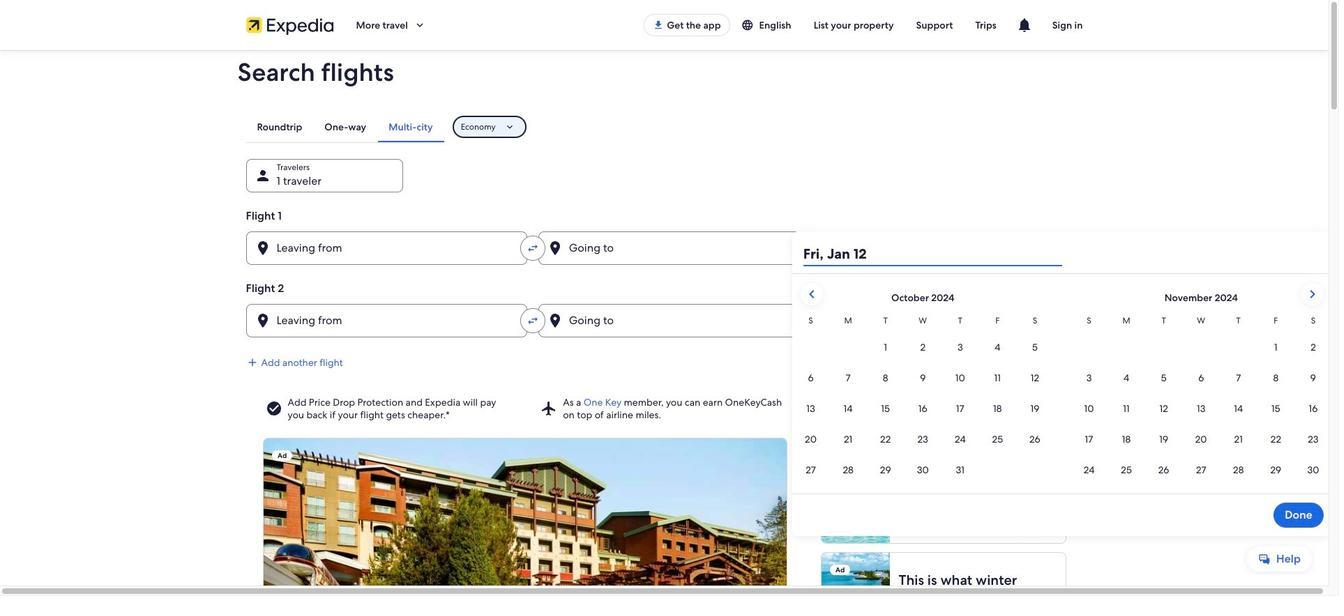 Task type: describe. For each thing, give the bounding box(es) containing it.
swap origin and destination values image
[[526, 315, 539, 327]]

next month image
[[1304, 286, 1321, 303]]

communication center icon image
[[1016, 17, 1033, 33]]

swap origin and destination values image
[[526, 242, 539, 255]]

download the app button image
[[653, 20, 664, 31]]

medium image
[[246, 356, 258, 369]]

expedia logo image
[[246, 15, 334, 35]]



Task type: locate. For each thing, give the bounding box(es) containing it.
more travel image
[[414, 19, 426, 31]]

tab list
[[246, 112, 444, 142]]

small image
[[741, 19, 759, 31]]

previous month image
[[803, 286, 820, 303]]

main content
[[0, 50, 1332, 596]]



Task type: vqa. For each thing, say whether or not it's contained in the screenshot.
"search"
no



